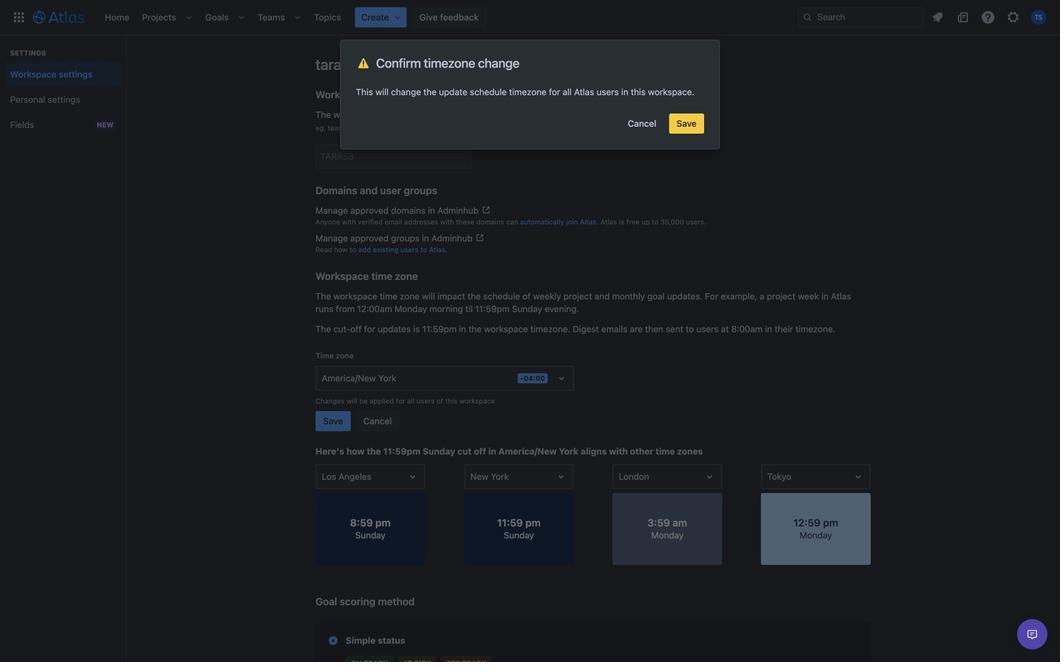 Task type: locate. For each thing, give the bounding box(es) containing it.
dialog
[[341, 40, 719, 149]]

banner
[[0, 0, 1060, 35]]

top element
[[8, 0, 798, 35]]

Search field
[[798, 7, 924, 27]]

1 vertical spatial an external link image
[[475, 233, 485, 243]]

group
[[5, 35, 121, 141]]

None field
[[317, 145, 471, 168]]

an external link image
[[481, 205, 491, 215], [475, 233, 485, 243]]

None search field
[[798, 7, 924, 27]]

0 vertical spatial an external link image
[[481, 205, 491, 215]]

help image
[[981, 10, 996, 25]]

open image
[[554, 371, 569, 386], [405, 469, 420, 485], [702, 469, 717, 485], [851, 469, 866, 485]]



Task type: describe. For each thing, give the bounding box(es) containing it.
open image
[[554, 469, 569, 485]]

warning image
[[356, 56, 371, 71]]

open intercom messenger image
[[1025, 627, 1040, 642]]

search image
[[803, 12, 813, 22]]



Task type: vqa. For each thing, say whether or not it's contained in the screenshot.
1st open icon from right
yes



